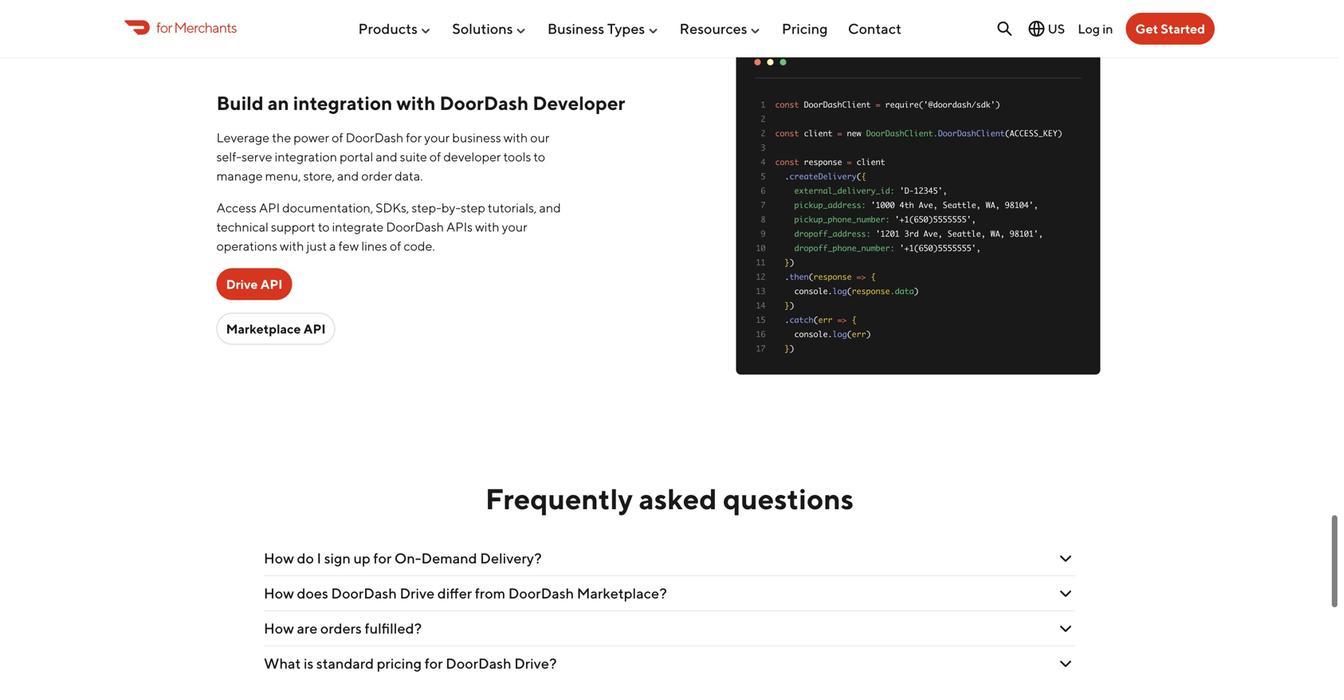 Task type: vqa. For each thing, say whether or not it's contained in the screenshot.
the right you'll
no



Task type: locate. For each thing, give the bounding box(es) containing it.
to down our
[[534, 149, 545, 164]]

1 chevron down image from the top
[[1056, 549, 1075, 568]]

order
[[361, 168, 392, 184]]

3 how from the top
[[264, 620, 294, 637]]

2 vertical spatial and
[[539, 200, 561, 215]]

frequently
[[485, 482, 633, 516]]

products link
[[358, 14, 432, 44]]

how do i sign up for on-demand delivery?
[[264, 550, 542, 567]]

1 horizontal spatial drive
[[400, 585, 435, 602]]

for up suite
[[406, 130, 422, 145]]

doordash down up
[[331, 585, 397, 602]]

0 vertical spatial of
[[332, 130, 343, 145]]

up
[[354, 550, 371, 567]]

your inside leverage the power of doordash for your business with our self-serve integration portal and suite of developer tools to manage menu, store, and order data.
[[424, 130, 450, 145]]

and up order
[[376, 149, 397, 164]]

1 vertical spatial of
[[430, 149, 441, 164]]

with down step at the top left
[[475, 219, 500, 235]]

2 horizontal spatial and
[[539, 200, 561, 215]]

log in link
[[1078, 21, 1113, 36]]

api inside drive api link
[[260, 277, 283, 292]]

chevron down image for drive?
[[1056, 654, 1075, 673]]

1 horizontal spatial of
[[390, 239, 401, 254]]

just
[[307, 239, 327, 254]]

business types
[[548, 20, 645, 37]]

us
[[1048, 21, 1065, 36]]

drive
[[226, 277, 258, 292], [400, 585, 435, 602]]

and down portal
[[337, 168, 359, 184]]

api inside access api documentation, sdks, step-by-step tutorials, and technical support to integrate doordash apis with your operations with just a few lines of code.
[[259, 200, 280, 215]]

0 vertical spatial how
[[264, 550, 294, 567]]

0 vertical spatial your
[[424, 130, 450, 145]]

drive down operations
[[226, 277, 258, 292]]

1 horizontal spatial to
[[534, 149, 545, 164]]

doordash left drive?
[[446, 655, 511, 672]]

developer
[[444, 149, 501, 164]]

access api documentation, sdks, step-by-step tutorials, and technical support to integrate doordash apis with your operations with just a few lines of code.
[[217, 200, 561, 254]]

frequently asked questions
[[485, 482, 854, 516]]

for right pricing
[[425, 655, 443, 672]]

manage
[[217, 168, 263, 184]]

1 vertical spatial and
[[337, 168, 359, 184]]

your down tutorials,
[[502, 219, 527, 235]]

an
[[268, 92, 289, 115]]

integrate
[[332, 219, 384, 235]]

technical
[[217, 219, 269, 235]]

marketplace api link
[[217, 313, 335, 345]]

2 chevron down image from the top
[[1056, 584, 1075, 603]]

doordash
[[440, 92, 529, 115], [346, 130, 404, 145], [386, 219, 444, 235], [331, 585, 397, 602], [508, 585, 574, 602], [446, 655, 511, 672]]

chevron down image for doordash
[[1056, 584, 1075, 603]]

apis
[[446, 219, 473, 235]]

0 horizontal spatial your
[[424, 130, 450, 145]]

with up "tools"
[[504, 130, 528, 145]]

how
[[264, 550, 294, 567], [264, 585, 294, 602], [264, 620, 294, 637]]

how are orders fulfilled?
[[264, 620, 422, 637]]

0 vertical spatial to
[[534, 149, 545, 164]]

serve
[[242, 149, 272, 164]]

of
[[332, 130, 343, 145], [430, 149, 441, 164], [390, 239, 401, 254]]

business
[[548, 20, 604, 37]]

drive down on-
[[400, 585, 435, 602]]

sdks,
[[376, 200, 409, 215]]

1 horizontal spatial and
[[376, 149, 397, 164]]

how left are
[[264, 620, 294, 637]]

with up suite
[[396, 92, 436, 115]]

doordash up code.
[[386, 219, 444, 235]]

integration
[[293, 92, 393, 115], [275, 149, 337, 164]]

orders
[[320, 620, 362, 637]]

power
[[294, 130, 329, 145]]

how left do
[[264, 550, 294, 567]]

drive api link
[[217, 268, 292, 300]]

documentation,
[[282, 200, 373, 215]]

1 vertical spatial drive
[[400, 585, 435, 602]]

with
[[396, 92, 436, 115], [504, 130, 528, 145], [475, 219, 500, 235], [280, 239, 304, 254]]

with inside leverage the power of doordash for your business with our self-serve integration portal and suite of developer tools to manage menu, store, and order data.
[[504, 130, 528, 145]]

are
[[297, 620, 318, 637]]

log in
[[1078, 21, 1113, 36]]

2 vertical spatial of
[[390, 239, 401, 254]]

drive api
[[226, 277, 283, 292]]

api for drive
[[260, 277, 283, 292]]

0 horizontal spatial to
[[318, 219, 330, 235]]

and
[[376, 149, 397, 164], [337, 168, 359, 184], [539, 200, 561, 215]]

products
[[358, 20, 418, 37]]

resources link
[[680, 14, 762, 44]]

build
[[217, 92, 264, 115]]

your up suite
[[424, 130, 450, 145]]

data.
[[395, 168, 423, 184]]

of right the lines at the left
[[390, 239, 401, 254]]

0 vertical spatial api
[[259, 200, 280, 215]]

get started
[[1136, 21, 1205, 36]]

tools
[[504, 149, 531, 164]]

0 vertical spatial drive
[[226, 277, 258, 292]]

4 chevron down image from the top
[[1056, 654, 1075, 673]]

log
[[1078, 21, 1100, 36]]

doordash up portal
[[346, 130, 404, 145]]

how does doordash drive differ from doordash marketplace?
[[264, 585, 667, 602]]

build an integration with doordash developer
[[217, 92, 625, 115]]

your inside access api documentation, sdks, step-by-step tutorials, and technical support to integrate doordash apis with your operations with just a few lines of code.
[[502, 219, 527, 235]]

integration up power
[[293, 92, 393, 115]]

marketplace api
[[226, 321, 326, 337]]

api for access
[[259, 200, 280, 215]]

api
[[259, 200, 280, 215], [260, 277, 283, 292], [304, 321, 326, 337]]

get started button
[[1126, 13, 1215, 45]]

asked
[[639, 482, 717, 516]]

your
[[424, 130, 450, 145], [502, 219, 527, 235]]

1 vertical spatial how
[[264, 585, 294, 602]]

to inside access api documentation, sdks, step-by-step tutorials, and technical support to integrate doordash apis with your operations with just a few lines of code.
[[318, 219, 330, 235]]

in
[[1103, 21, 1113, 36]]

api up marketplace api link
[[260, 277, 283, 292]]

operations
[[217, 239, 277, 254]]

a
[[329, 239, 336, 254]]

1 vertical spatial integration
[[275, 149, 337, 164]]

for
[[156, 19, 172, 36], [406, 130, 422, 145], [373, 550, 392, 567], [425, 655, 443, 672]]

few
[[339, 239, 359, 254]]

1 vertical spatial your
[[502, 219, 527, 235]]

developer
[[533, 92, 625, 115]]

1 vertical spatial to
[[318, 219, 330, 235]]

delivery?
[[480, 550, 542, 567]]

to down documentation,
[[318, 219, 330, 235]]

how for how are orders fulfilled?
[[264, 620, 294, 637]]

i
[[317, 550, 321, 567]]

api up support
[[259, 200, 280, 215]]

to
[[534, 149, 545, 164], [318, 219, 330, 235]]

chevron down image for on-
[[1056, 549, 1075, 568]]

how left does
[[264, 585, 294, 602]]

for right up
[[373, 550, 392, 567]]

chevron down image
[[1056, 549, 1075, 568], [1056, 584, 1075, 603], [1056, 619, 1075, 638], [1056, 654, 1075, 673]]

how for how do i sign up for on-demand delivery?
[[264, 550, 294, 567]]

1 how from the top
[[264, 550, 294, 567]]

of right suite
[[430, 149, 441, 164]]

doordash inside leverage the power of doordash for your business with our self-serve integration portal and suite of developer tools to manage menu, store, and order data.
[[346, 130, 404, 145]]

the
[[272, 130, 291, 145]]

business
[[452, 130, 501, 145]]

2 vertical spatial how
[[264, 620, 294, 637]]

api right marketplace
[[304, 321, 326, 337]]

0 horizontal spatial of
[[332, 130, 343, 145]]

2 how from the top
[[264, 585, 294, 602]]

1 horizontal spatial your
[[502, 219, 527, 235]]

and right tutorials,
[[539, 200, 561, 215]]

0 horizontal spatial drive
[[226, 277, 258, 292]]

solutions
[[452, 20, 513, 37]]

of right power
[[332, 130, 343, 145]]

integration down power
[[275, 149, 337, 164]]

api inside marketplace api link
[[304, 321, 326, 337]]

1 vertical spatial api
[[260, 277, 283, 292]]

2 vertical spatial api
[[304, 321, 326, 337]]



Task type: describe. For each thing, give the bounding box(es) containing it.
2 horizontal spatial of
[[430, 149, 441, 164]]

doordash down delivery?
[[508, 585, 574, 602]]

self-
[[217, 149, 242, 164]]

0 vertical spatial integration
[[293, 92, 393, 115]]

contact link
[[848, 14, 902, 44]]

of inside access api documentation, sdks, step-by-step tutorials, and technical support to integrate doordash apis with your operations with just a few lines of code.
[[390, 239, 401, 254]]

from
[[475, 585, 506, 602]]

started
[[1161, 21, 1205, 36]]

do
[[297, 550, 314, 567]]

portal
[[340, 149, 373, 164]]

how for how does doordash drive differ from doordash marketplace?
[[264, 585, 294, 602]]

demand
[[421, 550, 477, 567]]

for merchants link
[[124, 17, 237, 38]]

marketplace
[[226, 321, 301, 337]]

lines
[[361, 239, 387, 254]]

solutions link
[[452, 14, 527, 44]]

questions
[[723, 482, 854, 516]]

step-
[[412, 200, 442, 215]]

leverage the power of doordash for your business with our self-serve integration portal and suite of developer tools to manage menu, store, and order data.
[[217, 130, 550, 184]]

leverage
[[217, 130, 270, 145]]

with down support
[[280, 239, 304, 254]]

does
[[297, 585, 328, 602]]

code.
[[404, 239, 435, 254]]

for inside leverage the power of doordash for your business with our self-serve integration portal and suite of developer tools to manage menu, store, and order data.
[[406, 130, 422, 145]]

api for marketplace
[[304, 321, 326, 337]]

doordash developer image
[[717, 33, 1120, 400]]

3 chevron down image from the top
[[1056, 619, 1075, 638]]

and inside access api documentation, sdks, step-by-step tutorials, and technical support to integrate doordash apis with your operations with just a few lines of code.
[[539, 200, 561, 215]]

suite
[[400, 149, 427, 164]]

standard
[[316, 655, 374, 672]]

what
[[264, 655, 301, 672]]

fulfilled?
[[365, 620, 422, 637]]

step
[[461, 200, 485, 215]]

doordash up the business
[[440, 92, 529, 115]]

what is standard pricing for doordash drive?
[[264, 655, 557, 672]]

menu,
[[265, 168, 301, 184]]

access
[[217, 200, 257, 215]]

resources
[[680, 20, 747, 37]]

tutorials,
[[488, 200, 537, 215]]

store,
[[303, 168, 335, 184]]

for left merchants
[[156, 19, 172, 36]]

integration inside leverage the power of doordash for your business with our self-serve integration portal and suite of developer tools to manage menu, store, and order data.
[[275, 149, 337, 164]]

for merchants
[[156, 19, 237, 36]]

drive?
[[514, 655, 557, 672]]

on-
[[395, 550, 421, 567]]

0 vertical spatial and
[[376, 149, 397, 164]]

by-
[[442, 200, 461, 215]]

pricing link
[[782, 14, 828, 44]]

pricing
[[782, 20, 828, 37]]

0 horizontal spatial and
[[337, 168, 359, 184]]

globe line image
[[1027, 19, 1046, 38]]

our
[[530, 130, 550, 145]]

is
[[304, 655, 314, 672]]

support
[[271, 219, 316, 235]]

marketplace?
[[577, 585, 667, 602]]

types
[[607, 20, 645, 37]]

get
[[1136, 21, 1158, 36]]

to inside leverage the power of doordash for your business with our self-serve integration portal and suite of developer tools to manage menu, store, and order data.
[[534, 149, 545, 164]]

pricing
[[377, 655, 422, 672]]

doordash inside access api documentation, sdks, step-by-step tutorials, and technical support to integrate doordash apis with your operations with just a few lines of code.
[[386, 219, 444, 235]]

sign
[[324, 550, 351, 567]]

differ
[[438, 585, 472, 602]]

merchants
[[174, 19, 237, 36]]

business types link
[[548, 14, 659, 44]]

contact
[[848, 20, 902, 37]]



